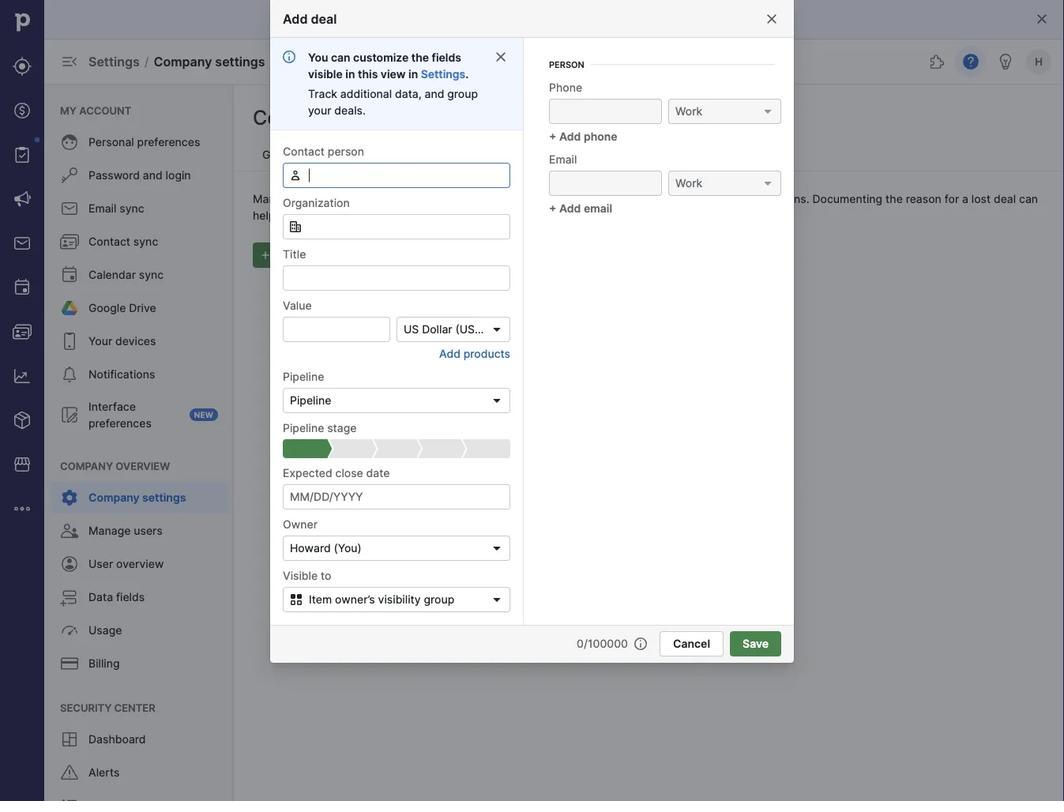 Task type: locate. For each thing, give the bounding box(es) containing it.
overview down 'manage users' link
[[116, 558, 164, 571]]

0 vertical spatial work field
[[669, 99, 782, 124]]

contact left the person on the left top of page
[[283, 145, 325, 158]]

for
[[945, 192, 960, 206]]

activities
[[322, 148, 371, 162]]

visible to
[[283, 569, 332, 583]]

2 horizontal spatial and
[[465, 209, 485, 222]]

1 vertical spatial settings
[[348, 106, 423, 130]]

more image
[[13, 500, 32, 519]]

settings down additional
[[348, 106, 423, 130]]

0 vertical spatial +
[[549, 130, 557, 143]]

1 vertical spatial overview
[[116, 558, 164, 571]]

1 vertical spatial preferences
[[89, 417, 152, 430]]

your down track
[[308, 104, 332, 117]]

calendar
[[89, 268, 136, 282]]

work field for phone
[[669, 99, 782, 124]]

to
[[321, 569, 332, 583]]

settings link
[[421, 67, 466, 81]]

company inside company settings link
[[89, 491, 140, 505]]

email sync link
[[51, 193, 228, 225]]

1 vertical spatial work field
[[669, 171, 782, 196]]

manage users
[[89, 525, 163, 538]]

fields right data
[[116, 591, 145, 604]]

1 color undefined image from the top
[[60, 133, 79, 152]]

preferences for personal
[[137, 136, 200, 149]]

1 vertical spatial and
[[143, 169, 163, 182]]

personal
[[89, 136, 134, 149]]

settings left color info image
[[215, 54, 265, 69]]

1 lost from the left
[[359, 192, 378, 206]]

None field
[[283, 163, 511, 188], [283, 214, 511, 240], [283, 163, 511, 188], [283, 214, 511, 240]]

my account
[[60, 104, 131, 117]]

user
[[89, 558, 113, 571]]

0 horizontal spatial deal
[[311, 11, 337, 26]]

deal left is
[[471, 192, 493, 206]]

pipeline
[[283, 370, 324, 383], [290, 394, 332, 408], [283, 421, 324, 435]]

0 vertical spatial email
[[549, 153, 577, 166]]

menu toggle image
[[60, 52, 79, 71]]

color undefined image left "email sync"
[[60, 199, 79, 218]]

view
[[381, 67, 406, 81]]

deal right for
[[995, 192, 1017, 206]]

as up better.
[[550, 192, 563, 206]]

color primary inverted image
[[256, 249, 275, 262]]

color primary image inside pipeline popup button
[[491, 395, 504, 407]]

1 horizontal spatial lost
[[466, 148, 489, 162]]

menu for activities
[[44, 84, 234, 802]]

menu for add deal
[[0, 0, 44, 802]]

color undefined image for contact sync
[[60, 232, 79, 251]]

0 vertical spatial settings
[[215, 54, 265, 69]]

cancel button
[[660, 632, 724, 657]]

0 horizontal spatial lost
[[278, 249, 302, 262]]

0 vertical spatial users
[[591, 192, 620, 206]]

0 vertical spatial fields
[[432, 51, 462, 64]]

color undefined image right "sales inbox" icon
[[60, 232, 79, 251]]

color undefined image inside notifications link
[[60, 365, 79, 384]]

company down company overview at bottom
[[89, 491, 140, 505]]

color undefined image left calendar on the left of page
[[60, 266, 79, 285]]

users inside manage predefined lost reasons. when a deal is marked as lost, users can choose between these options. documenting the reason for a lost deal can help you understand your sales process and actions better.
[[591, 192, 620, 206]]

2 work from the top
[[676, 177, 703, 190]]

color undefined image inside contact sync link
[[60, 232, 79, 251]]

2 horizontal spatial settings
[[348, 106, 423, 130]]

contacts image
[[13, 323, 32, 342]]

1 vertical spatial group
[[424, 593, 455, 607]]

quick add image
[[694, 52, 713, 71]]

color undefined image inside 'manage users' link
[[60, 522, 79, 541]]

menu containing personal preferences
[[44, 84, 234, 802]]

email
[[584, 202, 613, 215]]

your
[[308, 104, 332, 117], [364, 209, 387, 222]]

and left actions at the top left of page
[[465, 209, 485, 222]]

preferences down interface
[[89, 417, 152, 430]]

7 color undefined image from the top
[[60, 489, 79, 508]]

0 horizontal spatial company settings
[[89, 491, 186, 505]]

1 horizontal spatial settings
[[421, 67, 466, 81]]

company settings link
[[51, 482, 228, 514]]

reasons.
[[381, 192, 425, 206]]

1 vertical spatial email
[[89, 202, 117, 215]]

1 + from the top
[[549, 130, 557, 143]]

0 horizontal spatial manage
[[89, 525, 131, 538]]

/
[[144, 54, 149, 69]]

color undefined image left interface
[[60, 406, 79, 425]]

1 horizontal spatial reason
[[643, 572, 679, 585]]

person button
[[537, 55, 776, 74]]

a right when
[[462, 192, 468, 206]]

1 horizontal spatial lost
[[972, 192, 992, 206]]

color primary image inside howard (you) popup button
[[491, 542, 504, 555]]

lost
[[359, 192, 378, 206], [972, 192, 992, 206]]

0 vertical spatial lost
[[466, 148, 489, 162]]

reason right the enter
[[643, 572, 679, 585]]

users inside menu
[[134, 525, 163, 538]]

color undefined image inside 'email sync' "link"
[[60, 199, 79, 218]]

2 work field from the top
[[669, 171, 782, 196]]

9 color undefined image from the top
[[60, 588, 79, 607]]

and inside menu
[[143, 169, 163, 182]]

0 horizontal spatial fields
[[116, 591, 145, 604]]

lost right 'color primary inverted' icon
[[278, 249, 302, 262]]

1 horizontal spatial the
[[623, 572, 640, 585]]

settings up data,
[[421, 67, 466, 81]]

2 horizontal spatial reason
[[907, 192, 942, 206]]

+
[[549, 130, 557, 143], [549, 202, 557, 215]]

1 vertical spatial work
[[676, 177, 703, 190]]

color undefined image for password and login
[[60, 166, 79, 185]]

add
[[283, 11, 308, 26], [560, 130, 581, 143], [560, 202, 581, 215], [439, 347, 461, 361]]

lost left reasons.
[[359, 192, 378, 206]]

data
[[89, 591, 113, 604]]

1 horizontal spatial users
[[591, 192, 620, 206]]

0 vertical spatial and
[[425, 87, 445, 100]]

password and login
[[89, 169, 191, 182]]

leads image
[[13, 57, 32, 76]]

manage
[[253, 192, 295, 206], [89, 525, 131, 538]]

1 vertical spatial manage
[[89, 525, 131, 538]]

and down settings link
[[425, 87, 445, 100]]

color undefined image left the your
[[60, 332, 79, 351]]

color undefined image left usage
[[60, 621, 79, 640]]

1 horizontal spatial your
[[364, 209, 387, 222]]

contact for contact sync
[[89, 235, 130, 249]]

email down password
[[89, 202, 117, 215]]

0 horizontal spatial the
[[412, 51, 429, 64]]

manage inside manage predefined lost reasons. when a deal is marked as lost, users can choose between these options. documenting the reason for a lost deal can help you understand your sales process and actions better.
[[253, 192, 295, 206]]

in left 'this'
[[346, 67, 355, 81]]

1 horizontal spatial fields
[[432, 51, 462, 64]]

1 vertical spatial users
[[134, 525, 163, 538]]

0 horizontal spatial settings
[[142, 491, 186, 505]]

MM/DD/YYYY text field
[[283, 485, 511, 510]]

0 vertical spatial company settings
[[253, 106, 423, 130]]

group inside 'track additional data, and group your deals.'
[[448, 87, 478, 100]]

1 vertical spatial lost
[[278, 249, 302, 262]]

color undefined image left the billing
[[60, 655, 79, 674]]

0 horizontal spatial a
[[462, 192, 468, 206]]

company settings inside menu item
[[89, 491, 186, 505]]

your
[[89, 335, 112, 348]]

color info image
[[283, 51, 296, 63]]

color undefined image left google
[[60, 299, 79, 318]]

as left "free-"
[[682, 572, 694, 585]]

contact person
[[283, 145, 364, 158]]

color undefined image inside dashboard "link"
[[60, 731, 79, 749]]

0 vertical spatial preferences
[[137, 136, 200, 149]]

howard (you)
[[290, 542, 362, 555]]

contact up calendar on the left of page
[[89, 235, 130, 249]]

2 vertical spatial settings
[[142, 491, 186, 505]]

11 color undefined image from the top
[[60, 764, 79, 783]]

1 vertical spatial sync
[[133, 235, 158, 249]]

users down company settings link
[[134, 525, 163, 538]]

you
[[308, 51, 328, 64]]

work
[[676, 105, 703, 118], [676, 177, 703, 190]]

preferences up login
[[137, 136, 200, 149]]

color undefined image for billing
[[60, 655, 79, 674]]

devices
[[115, 335, 156, 348]]

and left login
[[143, 169, 163, 182]]

0 vertical spatial the
[[412, 51, 429, 64]]

organization
[[283, 196, 350, 210]]

sales
[[390, 209, 418, 222]]

color undefined image left password
[[60, 166, 79, 185]]

0 horizontal spatial users
[[134, 525, 163, 538]]

color undefined image
[[60, 133, 79, 152], [60, 166, 79, 185], [60, 199, 79, 218], [60, 232, 79, 251], [60, 299, 79, 318], [60, 365, 79, 384], [60, 489, 79, 508], [60, 555, 79, 574], [60, 588, 79, 607], [60, 655, 79, 674], [60, 764, 79, 783], [60, 797, 79, 802]]

1 horizontal spatial company settings
[[253, 106, 423, 130]]

company down track
[[253, 106, 342, 130]]

deal up you
[[311, 11, 337, 26]]

interface preferences
[[89, 400, 152, 430]]

us
[[404, 323, 419, 336]]

settings for settings / company settings
[[89, 54, 140, 69]]

0 vertical spatial contact
[[283, 145, 325, 158]]

company settings down track
[[253, 106, 423, 130]]

(usd)
[[456, 323, 487, 336]]

0 horizontal spatial settings
[[89, 54, 140, 69]]

2 lost from the left
[[972, 192, 992, 206]]

reason down understand
[[304, 249, 341, 262]]

group down .
[[448, 87, 478, 100]]

lost inside button
[[278, 249, 302, 262]]

pipeline inside popup button
[[290, 394, 332, 408]]

security
[[60, 702, 112, 714]]

US Dollar (USD) field
[[397, 317, 511, 342]]

account
[[79, 104, 131, 117]]

color primary image
[[766, 13, 779, 25], [495, 51, 508, 63], [762, 177, 775, 190], [289, 221, 302, 233], [491, 323, 504, 336], [287, 594, 306, 606]]

lost right for
[[972, 192, 992, 206]]

2 + from the top
[[549, 202, 557, 215]]

color primary image
[[1036, 13, 1049, 25], [762, 105, 775, 118], [289, 169, 302, 182], [491, 395, 504, 407], [491, 542, 504, 555], [488, 594, 507, 606], [635, 638, 648, 651]]

sync up drive
[[139, 268, 164, 282]]

email down + add phone
[[549, 153, 577, 166]]

menu
[[0, 0, 44, 802], [44, 84, 234, 802]]

products
[[464, 347, 511, 361]]

fields up settings .
[[432, 51, 462, 64]]

work field for email
[[669, 171, 782, 196]]

1 horizontal spatial a
[[697, 572, 703, 585]]

4 color undefined image from the top
[[60, 232, 79, 251]]

1 horizontal spatial and
[[425, 87, 445, 100]]

color undefined image inside billing link
[[60, 655, 79, 674]]

color undefined image left user
[[60, 555, 79, 574]]

8 color undefined image from the top
[[60, 555, 79, 574]]

2 vertical spatial and
[[465, 209, 485, 222]]

1 vertical spatial your
[[364, 209, 387, 222]]

1 vertical spatial +
[[549, 202, 557, 215]]

campaigns image
[[13, 190, 32, 209]]

3 color undefined image from the top
[[60, 199, 79, 218]]

color undefined image inside personal preferences link
[[60, 133, 79, 152]]

work for + add phone
[[676, 105, 703, 118]]

add products
[[439, 347, 511, 361]]

personal preferences
[[89, 136, 200, 149]]

Pipeline field
[[283, 388, 511, 413]]

1 vertical spatial fields
[[116, 591, 145, 604]]

lost for lost reasons
[[466, 148, 489, 162]]

1 work from the top
[[676, 105, 703, 118]]

lost,
[[566, 192, 588, 206]]

0 vertical spatial manage
[[253, 192, 295, 206]]

1 work field from the top
[[669, 99, 782, 124]]

1 vertical spatial pipeline
[[290, 394, 332, 408]]

person
[[328, 145, 364, 158]]

insights image
[[13, 367, 32, 386]]

12 color undefined image from the top
[[60, 797, 79, 802]]

a left "free-"
[[697, 572, 703, 585]]

can right for
[[1020, 192, 1039, 206]]

preferences for interface
[[89, 417, 152, 430]]

1 horizontal spatial in
[[409, 67, 418, 81]]

add up color info image
[[283, 11, 308, 26]]

+ left phone
[[549, 130, 557, 143]]

home image
[[10, 10, 34, 34]]

choose
[[645, 192, 683, 206]]

6 color undefined image from the top
[[60, 365, 79, 384]]

reason inside button
[[304, 249, 341, 262]]

color undefined image for company settings
[[60, 489, 79, 508]]

0 horizontal spatial your
[[308, 104, 332, 117]]

group right visibility
[[424, 593, 455, 607]]

color undefined image inside your devices link
[[60, 332, 79, 351]]

color undefined image left data
[[60, 588, 79, 607]]

your left sales
[[364, 209, 387, 222]]

settings up 'manage users' link
[[142, 491, 186, 505]]

data fields
[[89, 591, 145, 604]]

group
[[448, 87, 478, 100], [424, 593, 455, 607]]

1 vertical spatial reason
[[304, 249, 341, 262]]

fields inside menu
[[116, 591, 145, 604]]

settings / company settings
[[89, 54, 265, 69]]

sync
[[120, 202, 144, 215], [133, 235, 158, 249], [139, 268, 164, 282]]

10 color undefined image from the top
[[60, 655, 79, 674]]

Work field
[[669, 99, 782, 124], [669, 171, 782, 196]]

2 color undefined image from the top
[[60, 166, 79, 185]]

lost left reasons on the top
[[466, 148, 489, 162]]

0 vertical spatial pipeline
[[283, 370, 324, 383]]

color undefined image for personal preferences
[[60, 133, 79, 152]]

color undefined image right the more image
[[60, 489, 79, 508]]

deals image
[[13, 101, 32, 120]]

1 vertical spatial as
[[682, 572, 694, 585]]

color undefined image down the "alerts" link
[[60, 797, 79, 802]]

manage for manage users
[[89, 525, 131, 538]]

color undefined image inside usage 'link'
[[60, 621, 79, 640]]

0 vertical spatial as
[[550, 192, 563, 206]]

2 horizontal spatial the
[[886, 192, 904, 206]]

0 vertical spatial overview
[[116, 460, 170, 472]]

0 horizontal spatial lost
[[359, 192, 378, 206]]

0 horizontal spatial as
[[550, 192, 563, 206]]

0 horizontal spatial contact
[[89, 235, 130, 249]]

2 horizontal spatial a
[[963, 192, 969, 206]]

products image
[[13, 411, 32, 430]]

settings inside menu item
[[142, 491, 186, 505]]

general
[[262, 148, 303, 162]]

sync up contact sync link
[[120, 202, 144, 215]]

your inside manage predefined lost reasons. when a deal is marked as lost, users can choose between these options. documenting the reason for a lost deal can help you understand your sales process and actions better.
[[364, 209, 387, 222]]

color undefined image inside the "alerts" link
[[60, 764, 79, 783]]

fields
[[432, 51, 462, 64], [116, 591, 145, 604]]

color undefined image inside password and login link
[[60, 166, 79, 185]]

the
[[412, 51, 429, 64], [886, 192, 904, 206], [623, 572, 640, 585]]

users right lost,
[[591, 192, 620, 206]]

color undefined image for email sync
[[60, 199, 79, 218]]

security center
[[60, 702, 155, 714]]

as
[[550, 192, 563, 206], [682, 572, 694, 585]]

0 vertical spatial reason
[[907, 192, 942, 206]]

deals.
[[335, 104, 366, 117]]

color undefined image for notifications
[[60, 365, 79, 384]]

1 horizontal spatial deal
[[471, 192, 493, 206]]

the right the enter
[[623, 572, 640, 585]]

user overview link
[[51, 549, 228, 580]]

2 vertical spatial sync
[[139, 268, 164, 282]]

None text field
[[549, 99, 663, 124], [283, 214, 511, 240], [283, 266, 511, 291], [283, 317, 391, 342], [549, 99, 663, 124], [283, 214, 511, 240], [283, 266, 511, 291], [283, 317, 391, 342]]

and inside 'track additional data, and group your deals.'
[[425, 87, 445, 100]]

in right view
[[409, 67, 418, 81]]

(you)
[[334, 542, 362, 555]]

calendar sync
[[89, 268, 164, 282]]

date
[[367, 466, 390, 480]]

quick help image
[[962, 52, 981, 71]]

new
[[194, 410, 213, 420]]

None text field
[[283, 163, 511, 188], [549, 171, 663, 196], [283, 163, 511, 188], [549, 171, 663, 196]]

1 in from the left
[[346, 67, 355, 81]]

1 horizontal spatial settings
[[215, 54, 265, 69]]

1 horizontal spatial contact
[[283, 145, 325, 158]]

color undefined image right insights 'image'
[[60, 365, 79, 384]]

5 color undefined image from the top
[[60, 299, 79, 318]]

color undefined image left the manage users
[[60, 522, 79, 541]]

color undefined image for interface preferences
[[60, 406, 79, 425]]

color undefined image for manage users
[[60, 522, 79, 541]]

1 horizontal spatial manage
[[253, 192, 295, 206]]

color undefined image inside calendar sync "link"
[[60, 266, 79, 285]]

company settings up 'manage users' link
[[89, 491, 186, 505]]

save
[[743, 638, 769, 651]]

color undefined image left alerts
[[60, 764, 79, 783]]

0 vertical spatial your
[[308, 104, 332, 117]]

preferences
[[137, 136, 200, 149], [89, 417, 152, 430]]

us dollar (usd) button
[[397, 317, 511, 342]]

0 horizontal spatial reason
[[304, 249, 341, 262]]

color undefined image down security
[[60, 731, 79, 749]]

item owner's visibility group
[[309, 593, 455, 607]]

a right for
[[963, 192, 969, 206]]

1 horizontal spatial email
[[549, 153, 577, 166]]

work up between
[[676, 177, 703, 190]]

color undefined image inside data fields link
[[60, 588, 79, 607]]

color undefined image inside company settings link
[[60, 489, 79, 508]]

users
[[591, 192, 620, 206], [134, 525, 163, 538]]

personal preferences link
[[51, 126, 228, 158]]

+ left lost,
[[549, 202, 557, 215]]

0 horizontal spatial in
[[346, 67, 355, 81]]

can right you
[[331, 51, 351, 64]]

google drive
[[89, 302, 156, 315]]

save button
[[731, 632, 782, 657]]

0 horizontal spatial and
[[143, 169, 163, 182]]

color undefined image inside google drive link
[[60, 299, 79, 318]]

overview up company settings menu item
[[116, 460, 170, 472]]

the up settings link
[[412, 51, 429, 64]]

2 in from the left
[[409, 67, 418, 81]]

visible
[[308, 67, 343, 81]]

reason left for
[[907, 192, 942, 206]]

pipeline button
[[283, 388, 511, 413]]

0 vertical spatial work
[[676, 105, 703, 118]]

color primary image inside item owner's visibility group button
[[287, 594, 306, 606]]

the right documenting
[[886, 192, 904, 206]]

1 vertical spatial the
[[886, 192, 904, 206]]

1 vertical spatial company settings
[[89, 491, 186, 505]]

color primary image inside us dollar (usd) popup button
[[491, 323, 504, 336]]

work down quick add "image"
[[676, 105, 703, 118]]

1 vertical spatial contact
[[89, 235, 130, 249]]

color undefined image
[[13, 145, 32, 164], [60, 266, 79, 285], [60, 332, 79, 351], [60, 406, 79, 425], [60, 522, 79, 541], [60, 621, 79, 640], [60, 731, 79, 749]]

sync down 'email sync' "link"
[[133, 235, 158, 249]]

color undefined image for your devices
[[60, 332, 79, 351]]

sales inbox image
[[13, 234, 32, 253]]

a
[[462, 192, 468, 206], [963, 192, 969, 206], [697, 572, 703, 585]]

activities image
[[13, 278, 32, 297]]

manage up help
[[253, 192, 295, 206]]

color undefined image down my
[[60, 133, 79, 152]]

email
[[549, 153, 577, 166], [89, 202, 117, 215]]

0 vertical spatial group
[[448, 87, 478, 100]]

color undefined image inside user overview link
[[60, 555, 79, 574]]

billing link
[[51, 648, 228, 680]]

sales assistant image
[[997, 52, 1016, 71]]

google
[[89, 302, 126, 315]]

manage inside menu
[[89, 525, 131, 538]]

0 vertical spatial sync
[[120, 202, 144, 215]]

close
[[336, 466, 364, 480]]

email inside "link"
[[89, 202, 117, 215]]

0 horizontal spatial email
[[89, 202, 117, 215]]

settings left /
[[89, 54, 140, 69]]

manage up user
[[89, 525, 131, 538]]



Task type: describe. For each thing, give the bounding box(es) containing it.
drive
[[129, 302, 156, 315]]

email for email
[[549, 153, 577, 166]]

2 horizontal spatial deal
[[995, 192, 1017, 206]]

lost for lost reason
[[278, 249, 302, 262]]

contact for contact person
[[283, 145, 325, 158]]

+ for + add email
[[549, 202, 557, 215]]

lost reason button
[[253, 243, 354, 268]]

when
[[428, 192, 459, 206]]

the inside manage predefined lost reasons. when a deal is marked as lost, users can choose between these options. documenting the reason for a lost deal can help you understand your sales process and actions better.
[[886, 192, 904, 206]]

2 vertical spatial pipeline
[[283, 421, 324, 435]]

marketplace image
[[13, 455, 32, 474]]

usage
[[89, 624, 122, 638]]

howard (you) button
[[283, 536, 511, 561]]

currencies
[[390, 148, 447, 162]]

your devices
[[89, 335, 156, 348]]

+ add phone
[[549, 130, 618, 143]]

company down interface preferences
[[60, 460, 113, 472]]

0/100000
[[577, 638, 629, 651]]

customize
[[353, 51, 409, 64]]

add left phone
[[560, 130, 581, 143]]

email sync
[[89, 202, 144, 215]]

documenting
[[813, 192, 883, 206]]

is
[[496, 192, 505, 206]]

login
[[166, 169, 191, 182]]

color undefined image for alerts
[[60, 764, 79, 783]]

fields inside "you can customize the fields visible in this view in"
[[432, 51, 462, 64]]

interface
[[89, 400, 136, 413]]

track
[[308, 87, 338, 100]]

manage for manage predefined lost reasons. when a deal is marked as lost, users can choose between these options. documenting the reason for a lost deal can help you understand your sales process and actions better.
[[253, 192, 295, 206]]

owner's
[[335, 593, 375, 607]]

company right /
[[154, 54, 212, 69]]

you
[[279, 209, 298, 222]]

between
[[686, 192, 732, 206]]

dashboard link
[[51, 724, 228, 756]]

color undefined image for calendar sync
[[60, 266, 79, 285]]

options.
[[768, 192, 810, 206]]

expected
[[283, 466, 333, 480]]

+ add email
[[549, 202, 613, 215]]

cancel
[[674, 638, 711, 651]]

marked
[[508, 192, 547, 206]]

and inside manage predefined lost reasons. when a deal is marked as lost, users can choose between these options. documenting the reason for a lost deal can help you understand your sales process and actions better.
[[465, 209, 485, 222]]

your inside 'track additional data, and group your deals.'
[[308, 104, 332, 117]]

lost reason
[[278, 249, 341, 262]]

overview for user overview
[[116, 558, 164, 571]]

color primary image inside work field
[[762, 105, 775, 118]]

Search Pipedrive field
[[390, 46, 675, 77]]

can left still
[[549, 572, 568, 585]]

this
[[358, 67, 378, 81]]

free-
[[706, 572, 733, 585]]

color primary image inside item owner's visibility group button
[[488, 594, 507, 606]]

understand
[[301, 209, 361, 222]]

center
[[114, 702, 155, 714]]

calendar sync link
[[51, 259, 228, 291]]

lost reasons
[[466, 148, 533, 162]]

visibility
[[378, 593, 421, 607]]

phone
[[549, 81, 583, 94]]

settings for settings .
[[421, 67, 466, 81]]

alerts link
[[51, 757, 228, 789]]

process
[[421, 209, 462, 222]]

contact sync
[[89, 235, 158, 249]]

google drive link
[[51, 293, 228, 324]]

color undefined image for usage
[[60, 621, 79, 640]]

overview for company overview
[[116, 460, 170, 472]]

notifications
[[89, 368, 155, 381]]

enter
[[592, 572, 620, 585]]

notifications link
[[51, 359, 228, 391]]

2 vertical spatial the
[[623, 572, 640, 585]]

2 vertical spatial reason
[[643, 572, 679, 585]]

contact sync link
[[51, 226, 228, 258]]

dollar
[[422, 323, 453, 336]]

us dollar (usd)
[[404, 323, 487, 336]]

data,
[[395, 87, 422, 100]]

email for email sync
[[89, 202, 117, 215]]

manage predefined lost reasons. when a deal is marked as lost, users can choose between these options. documenting the reason for a lost deal can help you understand your sales process and actions better.
[[253, 192, 1039, 222]]

color undefined image for google drive
[[60, 299, 79, 318]]

add left the 'email'
[[560, 202, 581, 215]]

owner
[[283, 518, 318, 531]]

can left choose
[[623, 192, 642, 206]]

sync for email sync
[[120, 202, 144, 215]]

the inside "you can customize the fields visible in this view in"
[[412, 51, 429, 64]]

better.
[[529, 209, 564, 222]]

predefined
[[298, 192, 356, 206]]

group inside item owner's visibility group button
[[424, 593, 455, 607]]

usage link
[[51, 615, 228, 647]]

billing
[[89, 657, 120, 671]]

text.
[[760, 572, 783, 585]]

sync for calendar sync
[[139, 268, 164, 282]]

color undefined image for data fields
[[60, 588, 79, 607]]

color undefined image for dashboard
[[60, 731, 79, 749]]

Howard (You) field
[[283, 536, 511, 561]]

.
[[466, 67, 469, 81]]

still
[[571, 572, 589, 585]]

reason inside manage predefined lost reasons. when a deal is marked as lost, users can choose between these options. documenting the reason for a lost deal can help you understand your sales process and actions better.
[[907, 192, 942, 206]]

color undefined image for user overview
[[60, 555, 79, 574]]

work for + add email
[[676, 177, 703, 190]]

your devices link
[[51, 326, 228, 357]]

reasons
[[492, 148, 533, 162]]

settings .
[[421, 67, 469, 81]]

value
[[283, 299, 312, 312]]

color undefined image down deals 'image'
[[13, 145, 32, 164]]

person
[[549, 60, 585, 70]]

can inside "you can customize the fields visible in this view in"
[[331, 51, 351, 64]]

h
[[1036, 55, 1043, 68]]

company settings menu item
[[44, 482, 234, 514]]

form
[[733, 572, 757, 585]]

company overview
[[60, 460, 170, 472]]

add down us dollar (usd) popup button
[[439, 347, 461, 361]]

manage users link
[[51, 515, 228, 547]]

sync for contact sync
[[133, 235, 158, 249]]

howard
[[290, 542, 331, 555]]

you can customize the fields visible in this view in
[[308, 51, 462, 81]]

as inside manage predefined lost reasons. when a deal is marked as lost, users can choose between these options. documenting the reason for a lost deal can help you understand your sales process and actions better.
[[550, 192, 563, 206]]

1 horizontal spatial as
[[682, 572, 694, 585]]

add deal
[[283, 11, 337, 26]]

+ for + add phone
[[549, 130, 557, 143]]



Task type: vqa. For each thing, say whether or not it's contained in the screenshot.
COMPANY SETTINGS to the right
yes



